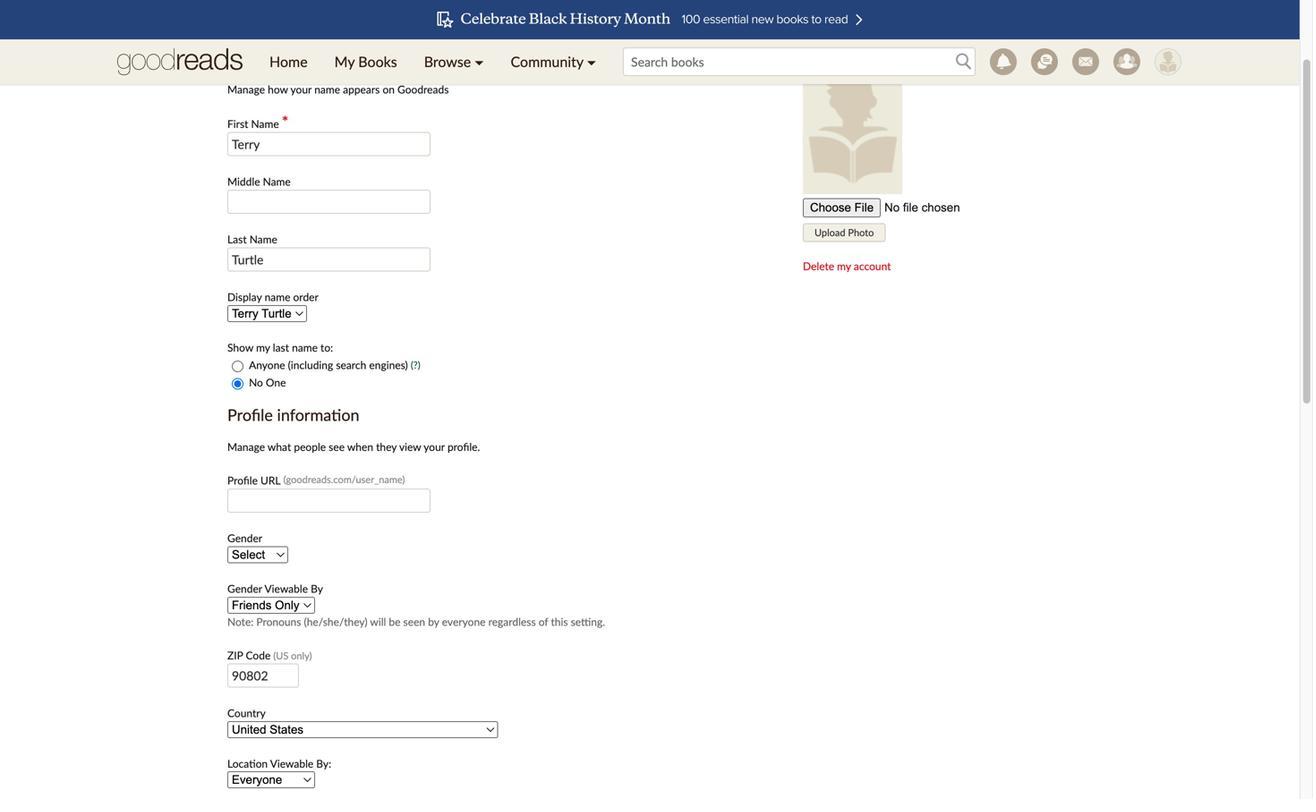Task type: locate. For each thing, give the bounding box(es) containing it.
profile down no
[[227, 405, 273, 425]]

1 horizontal spatial ▾
[[587, 53, 596, 70]]

display
[[227, 47, 279, 67], [227, 291, 262, 304]]

show my last name to:
[[227, 341, 333, 354]]

0 vertical spatial profile
[[227, 405, 273, 425]]

name right middle
[[263, 175, 291, 188]]

view
[[399, 440, 421, 453]]

None submit
[[803, 223, 886, 242]]

engines)
[[369, 359, 408, 372]]

manage
[[227, 83, 265, 96], [227, 440, 265, 453]]

1 vertical spatial profile
[[227, 474, 258, 487]]

*
[[282, 112, 289, 132]]

menu containing home
[[256, 39, 610, 84]]

▾ right browse
[[475, 53, 484, 70]]

display up show
[[227, 291, 262, 304]]

2 manage from the top
[[227, 440, 265, 453]]

profile url (goodreads.com/user_name)
[[227, 474, 405, 487]]

0 vertical spatial your
[[290, 83, 312, 96]]

code
[[246, 649, 271, 662]]

no one
[[249, 376, 286, 389]]

2 display from the top
[[227, 291, 262, 304]]

gender
[[227, 532, 262, 545], [227, 582, 262, 595]]

2 vertical spatial name
[[249, 233, 277, 246]]

1 ▾ from the left
[[475, 53, 484, 70]]

▾
[[475, 53, 484, 70], [587, 53, 596, 70]]

1 vertical spatial manage
[[227, 440, 265, 453]]

▾ for browse ▾
[[475, 53, 484, 70]]

they
[[376, 440, 397, 453]]

0 horizontal spatial my
[[256, 341, 270, 354]]

regardless
[[488, 615, 536, 628]]

gender for gender
[[227, 532, 262, 545]]

1 vertical spatial name
[[263, 175, 291, 188]]

viewable left 'by'
[[265, 582, 308, 595]]

last name
[[227, 233, 277, 246]]

gender up gender viewable by
[[227, 532, 262, 545]]

0 vertical spatial display
[[227, 47, 279, 67]]

None file field
[[803, 198, 1029, 218]]

display up how
[[227, 47, 279, 67]]

browse ▾
[[424, 53, 484, 70]]

zip code (us only)
[[227, 649, 312, 662]]

(goodreads.com/user_name)
[[283, 474, 405, 486]]

1 vertical spatial gender
[[227, 582, 262, 595]]

name
[[283, 47, 322, 67], [314, 83, 340, 96], [265, 291, 290, 304], [292, 341, 318, 354]]

viewable
[[265, 582, 308, 595], [270, 757, 314, 770]]

country
[[227, 707, 266, 720]]

profile inside profile url (goodreads.com/user_name)
[[227, 474, 258, 487]]

name up how
[[283, 47, 322, 67]]

viewable left by: on the bottom of the page
[[270, 757, 314, 770]]

of
[[539, 615, 548, 628]]

what
[[268, 440, 291, 453]]

my books
[[334, 53, 397, 70]]

(including
[[288, 359, 333, 372]]

last
[[227, 233, 247, 246]]

books
[[358, 53, 397, 70]]

by:
[[316, 757, 331, 770]]

Anyone (including search engines) radio
[[232, 361, 243, 372]]

name right last
[[249, 233, 277, 246]]

profile for profile url (goodreads.com/user_name)
[[227, 474, 258, 487]]

menu
[[256, 39, 610, 84]]

manage left what
[[227, 440, 265, 453]]

viewable for location
[[270, 757, 314, 770]]

2 profile from the top
[[227, 474, 258, 487]]

by
[[428, 615, 439, 628]]

gender up note:
[[227, 582, 262, 595]]

my group discussions image
[[1031, 48, 1058, 75]]

0 vertical spatial gender
[[227, 532, 262, 545]]

1 profile from the top
[[227, 405, 273, 425]]

1 vertical spatial viewable
[[270, 757, 314, 770]]

name for middle name
[[263, 175, 291, 188]]

▾ right community
[[587, 53, 596, 70]]

0 horizontal spatial your
[[290, 83, 312, 96]]

my
[[837, 260, 851, 273], [256, 341, 270, 354]]

your
[[290, 83, 312, 96], [424, 440, 445, 453]]

1 display from the top
[[227, 47, 279, 67]]

1 horizontal spatial my
[[837, 260, 851, 273]]

name inside first name *
[[251, 117, 279, 130]]

manage how your name appears on goodreads
[[227, 83, 449, 96]]

community ▾ button
[[497, 39, 610, 84]]

1 manage from the top
[[227, 83, 265, 96]]

this
[[551, 615, 568, 628]]

middle name
[[227, 175, 291, 188]]

to:
[[321, 341, 333, 354]]

no
[[249, 376, 263, 389]]

delete my account
[[803, 260, 891, 273]]

u 111x148 image
[[803, 62, 902, 194]]

0 horizontal spatial ▾
[[475, 53, 484, 70]]

viewable for gender
[[265, 582, 308, 595]]

profile
[[227, 405, 273, 425], [227, 474, 258, 487]]

Last Name text field
[[227, 248, 431, 272]]

goodreads
[[397, 83, 449, 96]]

first name *
[[227, 112, 289, 132]]

display for display name order
[[227, 291, 262, 304]]

delete my account link
[[803, 260, 891, 273]]

name
[[251, 117, 279, 130], [263, 175, 291, 188], [249, 233, 277, 246]]

1 vertical spatial display
[[227, 291, 262, 304]]

manage left how
[[227, 83, 265, 96]]

name left *
[[251, 117, 279, 130]]

my up anyone
[[256, 341, 270, 354]]

your right view
[[424, 440, 445, 453]]

0 vertical spatial name
[[251, 117, 279, 130]]

browse ▾ button
[[411, 39, 497, 84]]

only)
[[291, 650, 312, 662]]

seen
[[403, 615, 425, 628]]

display for display name
[[227, 47, 279, 67]]

name up '(including'
[[292, 341, 318, 354]]

last
[[273, 341, 289, 354]]

1 vertical spatial your
[[424, 440, 445, 453]]

1 gender from the top
[[227, 532, 262, 545]]

profile information
[[227, 405, 359, 425]]

profile for profile information
[[227, 405, 273, 425]]

order
[[293, 291, 319, 304]]

name left order at the left of page
[[265, 291, 290, 304]]

how
[[268, 83, 288, 96]]

1 vertical spatial my
[[256, 341, 270, 354]]

your right how
[[290, 83, 312, 96]]

(?) link
[[411, 359, 420, 371]]

0 vertical spatial viewable
[[265, 582, 308, 595]]

my books link
[[321, 39, 411, 84]]

browse
[[424, 53, 471, 70]]

2 gender from the top
[[227, 582, 262, 595]]

2 ▾ from the left
[[587, 53, 596, 70]]

0 vertical spatial my
[[837, 260, 851, 273]]

location viewable by:
[[227, 757, 331, 770]]

profile left url
[[227, 474, 258, 487]]

0 vertical spatial manage
[[227, 83, 265, 96]]

None text field
[[227, 132, 431, 156], [227, 664, 299, 688], [227, 132, 431, 156], [227, 664, 299, 688]]

my right delete
[[837, 260, 851, 273]]

Middle Name text field
[[227, 190, 431, 214]]

No One radio
[[232, 378, 243, 390]]

when
[[347, 440, 373, 453]]



Task type: vqa. For each thing, say whether or not it's contained in the screenshot.
Community ▾ ▾
yes



Task type: describe. For each thing, give the bounding box(es) containing it.
manage what people see when they view your profile.
[[227, 440, 480, 453]]

location
[[227, 757, 268, 770]]

home link
[[256, 39, 321, 84]]

community ▾
[[511, 53, 596, 70]]

home
[[269, 53, 308, 70]]

▾ for community ▾
[[587, 53, 596, 70]]

my for delete
[[837, 260, 851, 273]]

first
[[227, 117, 248, 130]]

anyone (including search engines) (?)
[[249, 359, 420, 372]]

note:
[[227, 615, 254, 628]]

inbox image
[[1072, 48, 1099, 75]]

display name
[[227, 47, 322, 67]]

everyone
[[442, 615, 486, 628]]

name for last name
[[249, 233, 277, 246]]

my
[[334, 53, 355, 70]]

url
[[260, 474, 281, 487]]

show
[[227, 341, 253, 354]]

notifications image
[[990, 48, 1017, 75]]

profile.
[[448, 440, 480, 453]]

name for first name *
[[251, 117, 279, 130]]

delete
[[803, 260, 834, 273]]

information
[[277, 405, 359, 425]]

will
[[370, 615, 386, 628]]

my for show
[[256, 341, 270, 354]]

Profile URL text field
[[227, 489, 431, 513]]

manage for manage what people see when they view your profile.
[[227, 440, 265, 453]]

terry turtle image
[[1155, 48, 1182, 75]]

people
[[294, 440, 326, 453]]

on
[[383, 83, 395, 96]]

(?)
[[411, 359, 420, 371]]

zip
[[227, 649, 243, 662]]

appears
[[343, 83, 380, 96]]

be
[[389, 615, 401, 628]]

name down the my
[[314, 83, 340, 96]]

setting.
[[571, 615, 605, 628]]

(us
[[273, 650, 289, 662]]

(he/she/they)
[[304, 615, 368, 628]]

friend requests image
[[1114, 48, 1140, 75]]

community
[[511, 53, 583, 70]]

note: pronouns (he/she/they) will be seen by everyone regardless of         this setting.
[[227, 615, 605, 628]]

display name order
[[227, 291, 319, 304]]

one
[[266, 376, 286, 389]]

pronouns
[[256, 615, 301, 628]]

by
[[311, 582, 323, 595]]

middle
[[227, 175, 260, 188]]

1 horizontal spatial your
[[424, 440, 445, 453]]

account
[[854, 260, 891, 273]]

Search books text field
[[623, 47, 976, 76]]

search
[[336, 359, 366, 372]]

anyone
[[249, 359, 285, 372]]

manage for manage how your name appears on goodreads
[[227, 83, 265, 96]]

Search for books to add to your shelves search field
[[623, 47, 976, 76]]

gender viewable by
[[227, 582, 323, 595]]

gender for gender viewable by
[[227, 582, 262, 595]]

see
[[329, 440, 345, 453]]



